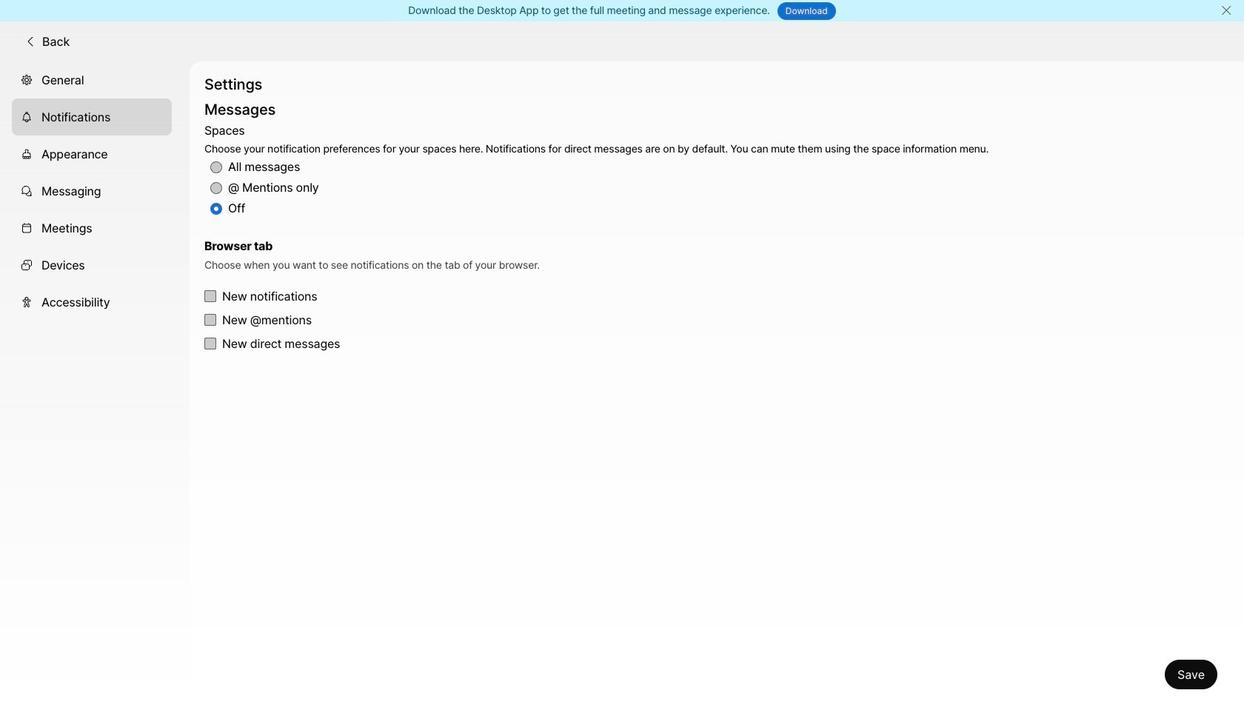 Task type: locate. For each thing, give the bounding box(es) containing it.
@ Mentions only radio
[[210, 182, 222, 194]]

Off radio
[[210, 203, 222, 215]]

messaging tab
[[12, 172, 172, 209]]

settings navigation
[[0, 61, 190, 713]]

notifications tab
[[12, 98, 172, 135]]

meetings tab
[[12, 209, 172, 246]]

option group
[[204, 120, 989, 219]]



Task type: vqa. For each thing, say whether or not it's contained in the screenshot.
Devices tab
yes



Task type: describe. For each thing, give the bounding box(es) containing it.
appearance tab
[[12, 135, 172, 172]]

general tab
[[12, 61, 172, 98]]

devices tab
[[12, 246, 172, 283]]

accessibility tab
[[12, 283, 172, 320]]

cancel_16 image
[[1221, 4, 1232, 16]]

All messages radio
[[210, 162, 222, 173]]



